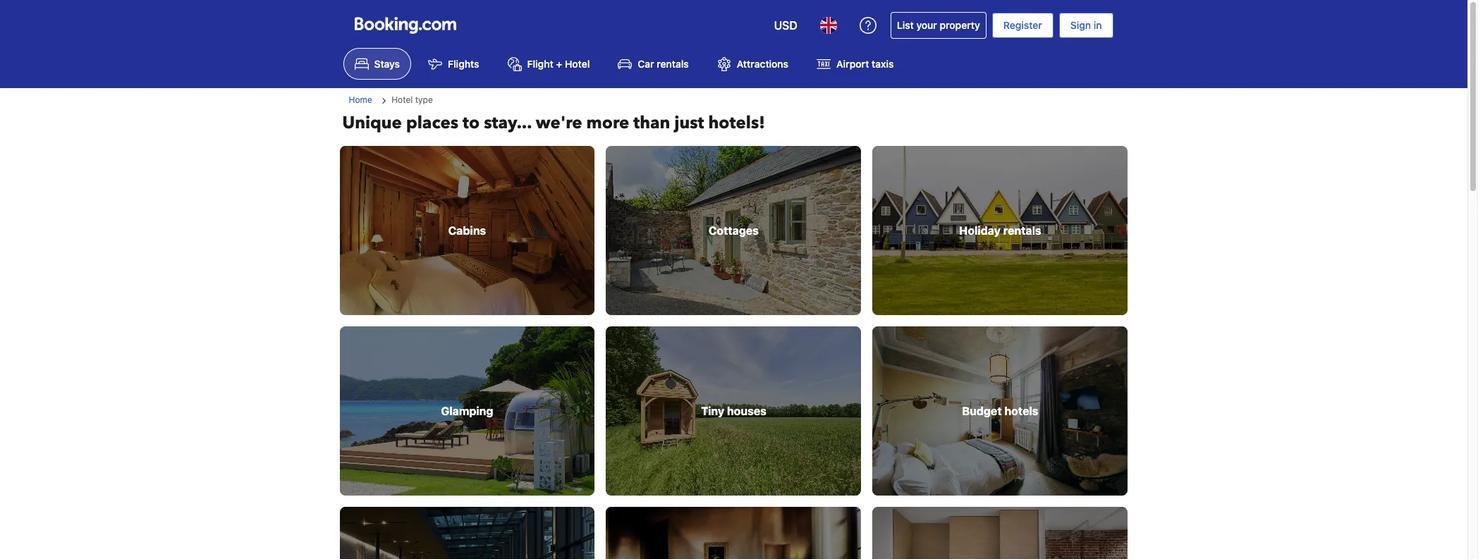 Task type: locate. For each thing, give the bounding box(es) containing it.
just
[[675, 112, 704, 135]]

budget hotels
[[962, 405, 1039, 418]]

flights link
[[417, 48, 491, 80]]

sign in
[[1071, 19, 1102, 31]]

car
[[638, 58, 654, 70]]

rentals for car rentals
[[657, 58, 689, 70]]

in
[[1094, 19, 1102, 31]]

flight + hotel
[[527, 58, 590, 70]]

1 horizontal spatial hotel
[[565, 58, 590, 70]]

more
[[587, 112, 629, 135]]

rentals right car
[[657, 58, 689, 70]]

0 horizontal spatial hotel
[[392, 95, 413, 105]]

rentals inside holiday rentals link
[[1004, 225, 1042, 237]]

home
[[349, 95, 372, 105]]

1 horizontal spatial rentals
[[1004, 225, 1042, 237]]

taxis
[[872, 58, 894, 70]]

hotels
[[1005, 405, 1039, 418]]

0 vertical spatial rentals
[[657, 58, 689, 70]]

hotel left type
[[392, 95, 413, 105]]

register
[[1004, 19, 1042, 31]]

rentals
[[657, 58, 689, 70], [1004, 225, 1042, 237]]

we're
[[536, 112, 582, 135]]

cabins
[[448, 225, 486, 237]]

stay...
[[484, 112, 532, 135]]

rentals right holiday
[[1004, 225, 1042, 237]]

tiny
[[701, 405, 725, 418]]

type
[[415, 95, 433, 105]]

stays link
[[343, 48, 411, 80]]

airport
[[837, 58, 869, 70]]

sign
[[1071, 19, 1091, 31]]

hotel right +
[[565, 58, 590, 70]]

holiday
[[959, 225, 1001, 237]]

your
[[917, 19, 937, 31]]

usd button
[[766, 8, 806, 42]]

hotel
[[565, 58, 590, 70], [392, 95, 413, 105]]

glamping
[[441, 405, 493, 418]]

0 vertical spatial hotel
[[565, 58, 590, 70]]

rentals inside car rentals 'link'
[[657, 58, 689, 70]]

1 vertical spatial rentals
[[1004, 225, 1042, 237]]

budget
[[962, 405, 1002, 418]]

houses
[[727, 405, 767, 418]]

cottages
[[709, 225, 759, 237]]

register link
[[992, 13, 1054, 38]]

car rentals link
[[607, 48, 700, 80]]

0 horizontal spatial rentals
[[657, 58, 689, 70]]

glamping link
[[340, 327, 595, 496]]

tiny houses link
[[606, 327, 862, 496]]

list your property
[[897, 19, 980, 31]]



Task type: vqa. For each thing, say whether or not it's contained in the screenshot.
Jakarta Half-Day Highlights Tour image
no



Task type: describe. For each thing, give the bounding box(es) containing it.
to
[[463, 112, 480, 135]]

hotel type link
[[378, 94, 433, 107]]

+
[[556, 58, 562, 70]]

home link
[[349, 95, 372, 105]]

1 vertical spatial hotel
[[392, 95, 413, 105]]

rentals for holiday rentals
[[1004, 225, 1042, 237]]

attractions
[[737, 58, 789, 70]]

stays
[[374, 58, 400, 70]]

unique places to stay... we're more than just hotels!
[[342, 112, 765, 135]]

car rentals
[[638, 58, 689, 70]]

flight + hotel link
[[496, 48, 601, 80]]

property
[[940, 19, 980, 31]]

places
[[406, 112, 459, 135]]

hotels!
[[709, 112, 765, 135]]

airport taxis
[[837, 58, 894, 70]]

than
[[634, 112, 670, 135]]

usd
[[774, 19, 798, 32]]

hotel type
[[392, 95, 433, 105]]

flights
[[448, 58, 479, 70]]

holiday rentals
[[959, 225, 1042, 237]]

list your property link
[[891, 12, 987, 39]]

booking.com online hotel reservations image
[[354, 17, 456, 34]]

budget hotels link
[[873, 327, 1128, 496]]

holiday rentals link
[[873, 146, 1128, 316]]

tiny houses
[[701, 405, 767, 418]]

flight
[[527, 58, 554, 70]]

unique
[[342, 112, 402, 135]]

sign in link
[[1059, 13, 1113, 38]]

airport taxis link
[[806, 48, 905, 80]]

cottages link
[[606, 146, 862, 316]]

list
[[897, 19, 914, 31]]

cabins link
[[340, 146, 595, 316]]

attractions link
[[706, 48, 800, 80]]



